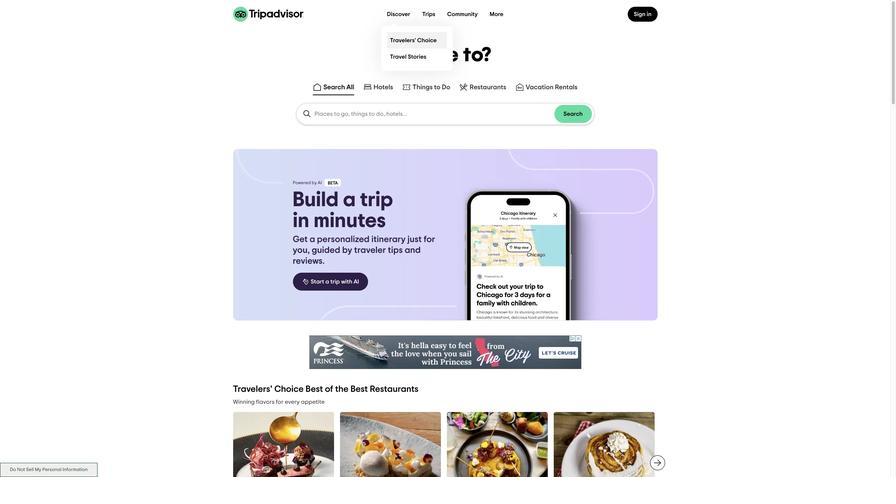 Task type: locate. For each thing, give the bounding box(es) containing it.
vacation
[[526, 84, 554, 91]]

a for build
[[343, 190, 356, 211]]

best
[[306, 385, 323, 394], [351, 385, 368, 394]]

choice
[[418, 37, 437, 43], [275, 385, 304, 394]]

0 vertical spatial trip
[[360, 190, 393, 211]]

community button
[[442, 7, 484, 22]]

start
[[311, 279, 324, 285]]

search left all
[[324, 84, 345, 91]]

ai
[[318, 181, 322, 185], [354, 279, 359, 285]]

restaurants
[[470, 84, 507, 91], [370, 385, 419, 394]]

0 horizontal spatial for
[[276, 399, 284, 405]]

0 horizontal spatial ai
[[318, 181, 322, 185]]

stories
[[408, 54, 427, 60]]

0 vertical spatial a
[[343, 190, 356, 211]]

0 horizontal spatial do
[[10, 468, 16, 473]]

minutes
[[314, 211, 386, 232]]

tab list
[[0, 80, 891, 97]]

where
[[399, 45, 459, 65]]

do
[[442, 84, 451, 91], [10, 468, 16, 473]]

2 vertical spatial a
[[326, 279, 329, 285]]

reviews.
[[293, 257, 325, 266]]

1 vertical spatial ai
[[354, 279, 359, 285]]

0 horizontal spatial search
[[324, 84, 345, 91]]

1 horizontal spatial a
[[326, 279, 329, 285]]

do not sell my personal information
[[10, 468, 88, 473]]

travelers'
[[390, 37, 416, 43]]

choice for travelers'
[[275, 385, 304, 394]]

choice up every
[[275, 385, 304, 394]]

all
[[347, 84, 355, 91]]

trip inside build a trip in minutes get a personalized itinerary just for you, guided by traveler tips and reviews.
[[360, 190, 393, 211]]

1 horizontal spatial for
[[424, 235, 436, 244]]

trips
[[423, 11, 436, 17]]

trips button
[[417, 7, 442, 22]]

0 horizontal spatial in
[[293, 211, 310, 232]]

in up the get
[[293, 211, 310, 232]]

0 vertical spatial restaurants
[[470, 84, 507, 91]]

1 horizontal spatial trip
[[360, 190, 393, 211]]

choice inside menu
[[418, 37, 437, 43]]

travelers'
[[233, 385, 273, 394]]

0 vertical spatial search
[[324, 84, 345, 91]]

2 horizontal spatial a
[[343, 190, 356, 211]]

sell
[[26, 468, 34, 473]]

0 horizontal spatial restaurants
[[370, 385, 419, 394]]

1 vertical spatial a
[[310, 235, 315, 244]]

1 horizontal spatial choice
[[418, 37, 437, 43]]

for
[[424, 235, 436, 244], [276, 399, 284, 405]]

1 vertical spatial by
[[343, 246, 353, 255]]

flavors
[[256, 399, 275, 405]]

for right just
[[424, 235, 436, 244]]

restaurants inside button
[[470, 84, 507, 91]]

ai right the 'with'
[[354, 279, 359, 285]]

1 horizontal spatial in
[[647, 11, 652, 17]]

the
[[335, 385, 349, 394]]

by
[[312, 181, 317, 185], [343, 246, 353, 255]]

trip inside button
[[331, 279, 340, 285]]

winning flavors for every appetite
[[233, 399, 325, 405]]

search
[[324, 84, 345, 91], [564, 111, 583, 117]]

do right to
[[442, 84, 451, 91]]

1 horizontal spatial search
[[564, 111, 583, 117]]

0 horizontal spatial by
[[312, 181, 317, 185]]

more
[[490, 11, 504, 17]]

rentals
[[556, 84, 578, 91]]

and
[[405, 246, 421, 255]]

1 horizontal spatial best
[[351, 385, 368, 394]]

by down personalized
[[343, 246, 353, 255]]

restaurants button
[[458, 81, 508, 95]]

choice up where
[[418, 37, 437, 43]]

discover
[[387, 11, 411, 17]]

menu
[[381, 26, 453, 71]]

0 vertical spatial for
[[424, 235, 436, 244]]

1 horizontal spatial restaurants
[[470, 84, 507, 91]]

a right build
[[343, 190, 356, 211]]

0 horizontal spatial trip
[[331, 279, 340, 285]]

vacation rentals link
[[516, 83, 578, 92]]

search all
[[324, 84, 355, 91]]

trip for minutes
[[360, 190, 393, 211]]

discover button
[[381, 7, 417, 22]]

best up appetite
[[306, 385, 323, 394]]

a
[[343, 190, 356, 211], [310, 235, 315, 244], [326, 279, 329, 285]]

for left every
[[276, 399, 284, 405]]

search inside search button
[[564, 111, 583, 117]]

guided
[[312, 246, 341, 255]]

a inside button
[[326, 279, 329, 285]]

0 vertical spatial by
[[312, 181, 317, 185]]

in right the sign
[[647, 11, 652, 17]]

search for search
[[564, 111, 583, 117]]

0 vertical spatial choice
[[418, 37, 437, 43]]

1 horizontal spatial by
[[343, 246, 353, 255]]

a right the get
[[310, 235, 315, 244]]

1 vertical spatial trip
[[331, 279, 340, 285]]

a right start
[[326, 279, 329, 285]]

search button
[[555, 105, 592, 123]]

not
[[17, 468, 25, 473]]

start a trip with ai
[[311, 279, 359, 285]]

1 vertical spatial in
[[293, 211, 310, 232]]

search inside search all button
[[324, 84, 345, 91]]

Search search field
[[297, 104, 595, 125], [315, 111, 555, 117]]

vacation rentals
[[526, 84, 578, 91]]

search down rentals
[[564, 111, 583, 117]]

1 vertical spatial search
[[564, 111, 583, 117]]

0 horizontal spatial choice
[[275, 385, 304, 394]]

1 horizontal spatial do
[[442, 84, 451, 91]]

just
[[408, 235, 422, 244]]

do left not
[[10, 468, 16, 473]]

for inside build a trip in minutes get a personalized itinerary just for you, guided by traveler tips and reviews.
[[424, 235, 436, 244]]

ai left beta
[[318, 181, 322, 185]]

travel stories
[[390, 54, 427, 60]]

appetite
[[301, 399, 325, 405]]

trip for ai
[[331, 279, 340, 285]]

in
[[647, 11, 652, 17], [293, 211, 310, 232]]

every
[[285, 399, 300, 405]]

travel
[[390, 54, 407, 60]]

things to do button
[[401, 81, 452, 95]]

in inside build a trip in minutes get a personalized itinerary just for you, guided by traveler tips and reviews.
[[293, 211, 310, 232]]

menu containing travelers' choice
[[381, 26, 453, 71]]

1 vertical spatial restaurants
[[370, 385, 419, 394]]

0 vertical spatial do
[[442, 84, 451, 91]]

0 horizontal spatial best
[[306, 385, 323, 394]]

sign
[[634, 11, 646, 17]]

best right the the
[[351, 385, 368, 394]]

to?
[[464, 45, 492, 65]]

by right powered
[[312, 181, 317, 185]]

powered
[[293, 181, 311, 185]]

1 horizontal spatial ai
[[354, 279, 359, 285]]

information
[[63, 468, 88, 473]]

trip
[[360, 190, 393, 211], [331, 279, 340, 285]]

1 vertical spatial choice
[[275, 385, 304, 394]]



Task type: describe. For each thing, give the bounding box(es) containing it.
start a trip with ai button
[[293, 273, 368, 291]]

travelers' choice
[[390, 37, 437, 43]]

sign in
[[634, 11, 652, 17]]

where to?
[[399, 45, 492, 65]]

sign in link
[[629, 7, 658, 22]]

hotels button
[[362, 81, 395, 95]]

to
[[435, 84, 441, 91]]

vacation rentals button
[[514, 81, 580, 95]]

ai inside button
[[354, 279, 359, 285]]

personal
[[42, 468, 62, 473]]

search all button
[[312, 81, 356, 95]]

get
[[293, 235, 308, 244]]

hotels
[[374, 84, 393, 91]]

powered by ai
[[293, 181, 322, 185]]

travel stories link
[[387, 49, 447, 65]]

restaurants link
[[460, 83, 507, 92]]

travelers' choice link
[[387, 32, 447, 49]]

0 horizontal spatial a
[[310, 235, 315, 244]]

with
[[341, 279, 353, 285]]

travelers' choice best of the best restaurants
[[233, 385, 419, 394]]

search search field containing search
[[297, 104, 595, 125]]

hotels link
[[363, 83, 393, 92]]

search image
[[303, 110, 312, 119]]

search for search all
[[324, 84, 345, 91]]

2 best from the left
[[351, 385, 368, 394]]

community
[[448, 11, 478, 17]]

things to do
[[413, 84, 451, 91]]

tips
[[388, 246, 403, 255]]

0 vertical spatial in
[[647, 11, 652, 17]]

build
[[293, 190, 339, 211]]

0 vertical spatial ai
[[318, 181, 322, 185]]

my
[[35, 468, 41, 473]]

things to do link
[[402, 83, 451, 92]]

personalized
[[317, 235, 370, 244]]

a for start
[[326, 279, 329, 285]]

1 best from the left
[[306, 385, 323, 394]]

more button
[[484, 7, 510, 22]]

winning
[[233, 399, 255, 405]]

tab list containing search all
[[0, 80, 891, 97]]

previous image
[[229, 459, 238, 468]]

advertisement region
[[310, 336, 582, 370]]

beta
[[328, 181, 338, 186]]

build a trip in minutes get a personalized itinerary just for you, guided by traveler tips and reviews.
[[293, 190, 436, 266]]

things
[[413, 84, 433, 91]]

tripadvisor image
[[233, 7, 304, 22]]

1 vertical spatial for
[[276, 399, 284, 405]]

traveler
[[355, 246, 386, 255]]

of
[[325, 385, 334, 394]]

1 vertical spatial do
[[10, 468, 16, 473]]

choice for travelers'
[[418, 37, 437, 43]]

you,
[[293, 246, 310, 255]]

itinerary
[[372, 235, 406, 244]]

by inside build a trip in minutes get a personalized itinerary just for you, guided by traveler tips and reviews.
[[343, 246, 353, 255]]

do not sell my personal information button
[[0, 464, 98, 478]]

next image
[[654, 459, 663, 468]]



Task type: vqa. For each thing, say whether or not it's contained in the screenshot.
of
yes



